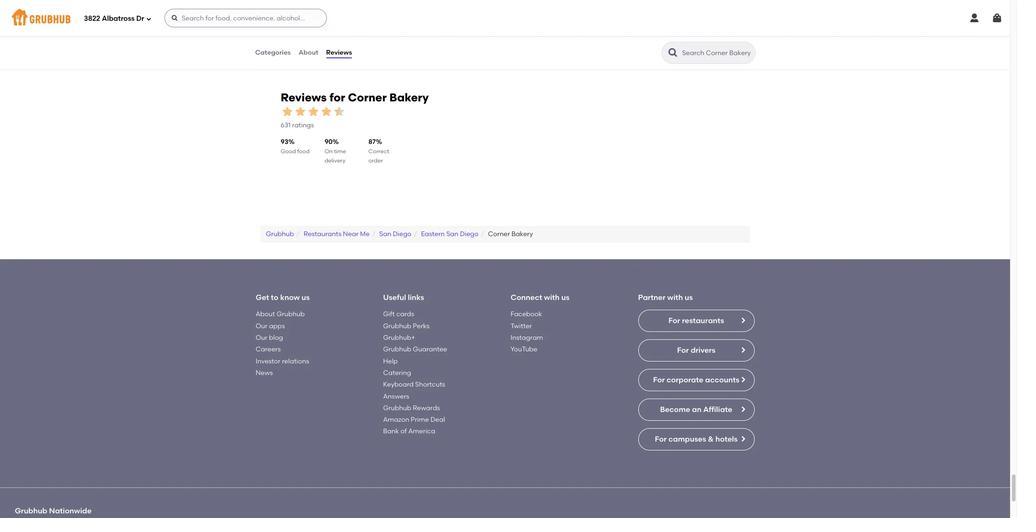 Task type: vqa. For each thing, say whether or not it's contained in the screenshot.
Select within the Toppings Fresh Salsa Select Up To 9 (Optional)
no



Task type: locate. For each thing, give the bounding box(es) containing it.
partner with us
[[638, 293, 693, 302]]

1 horizontal spatial diego
[[460, 230, 478, 238]]

twitter link
[[511, 323, 532, 330]]

diego left eastern
[[393, 230, 411, 238]]

1 vertical spatial right image
[[739, 406, 747, 414]]

investor relations link
[[256, 358, 309, 366]]

grubhub down "grubhub+" link
[[383, 346, 411, 354]]

star icon image
[[374, 32, 381, 39], [381, 32, 388, 39], [388, 32, 396, 39], [396, 32, 403, 39], [403, 32, 411, 39], [403, 32, 411, 39], [539, 32, 547, 39], [547, 32, 554, 39], [554, 32, 561, 39], [561, 32, 569, 39], [569, 32, 576, 39], [569, 32, 576, 39], [705, 32, 712, 39], [712, 32, 720, 39], [720, 32, 727, 39], [727, 32, 735, 39], [735, 32, 742, 39], [735, 32, 742, 39], [281, 105, 294, 118], [294, 105, 307, 118], [307, 105, 320, 118], [320, 105, 333, 118], [333, 105, 346, 118], [333, 105, 346, 118]]

connect
[[511, 293, 542, 302]]

relations
[[282, 358, 309, 366]]

2 horizontal spatial us
[[685, 293, 693, 302]]

about for about
[[299, 49, 318, 56]]

gift cards grubhub perks grubhub+ grubhub guarantee help catering keyboard shortcuts answers grubhub rewards amazon prime deal bank of america
[[383, 311, 447, 436]]

svg image
[[969, 13, 980, 24], [146, 16, 152, 22]]

on
[[325, 148, 333, 155]]

0 vertical spatial corner
[[348, 91, 387, 104]]

0 horizontal spatial diego
[[393, 230, 411, 238]]

about up the our apps link
[[256, 311, 275, 319]]

us right know
[[302, 293, 310, 302]]

1 horizontal spatial min
[[451, 32, 461, 38]]

2 vertical spatial right image
[[739, 436, 747, 443]]

grubhub down know
[[277, 311, 305, 319]]

restaurants
[[682, 317, 724, 326]]

our blog link
[[256, 334, 283, 342]]

our up our blog link
[[256, 323, 267, 330]]

1 us from the left
[[302, 293, 310, 302]]

0 horizontal spatial san
[[379, 230, 391, 238]]

1 right image from the top
[[739, 317, 747, 325]]

right image inside for restaurants link
[[739, 317, 747, 325]]

corner bakery
[[488, 230, 533, 238]]

0 vertical spatial about
[[299, 49, 318, 56]]

gift cards link
[[383, 311, 414, 319]]

about inside button
[[299, 49, 318, 56]]

delivery inside 25–40 min $3.49 delivery
[[449, 40, 470, 47]]

apps
[[269, 323, 285, 330]]

1 horizontal spatial about
[[299, 49, 318, 56]]

right image inside become an affiliate link
[[739, 406, 747, 414]]

for for for corporate accounts
[[653, 376, 665, 385]]

right image inside for corporate accounts link
[[739, 377, 747, 384]]

corner
[[348, 91, 387, 104], [488, 230, 510, 238]]

with right partner
[[667, 293, 683, 302]]

delivery
[[283, 40, 304, 47], [449, 40, 470, 47], [613, 40, 634, 47], [325, 158, 345, 164]]

Search for food, convenience, alcohol... search field
[[165, 9, 327, 27]]

0 horizontal spatial svg image
[[146, 16, 152, 22]]

of
[[401, 428, 407, 436]]

with
[[544, 293, 560, 302], [667, 293, 683, 302]]

0 vertical spatial reviews
[[326, 49, 352, 56]]

0 horizontal spatial svg image
[[171, 14, 178, 22]]

accounts
[[705, 376, 739, 385]]

delivery inside 25–40 min $2.49 delivery
[[283, 40, 304, 47]]

1 25–40 from the left
[[268, 32, 284, 38]]

food
[[297, 148, 310, 155]]

reviews button
[[326, 36, 352, 70]]

diego right eastern
[[460, 230, 478, 238]]

93
[[281, 138, 288, 146]]

us right connect
[[561, 293, 570, 302]]

25–40 up $2.49
[[268, 32, 284, 38]]

svg image
[[992, 13, 1003, 24], [171, 14, 178, 22]]

15–30 min $1.49 delivery
[[599, 32, 634, 47]]

news link
[[256, 369, 273, 377]]

for down partner with us
[[668, 317, 680, 326]]

connect with us
[[511, 293, 570, 302]]

2 right image from the top
[[739, 347, 747, 354]]

0 vertical spatial right image
[[739, 377, 747, 384]]

delivery down time
[[325, 158, 345, 164]]

2 horizontal spatial ratings
[[720, 42, 742, 50]]

right image up accounts
[[739, 347, 747, 354]]

correct
[[368, 148, 389, 155]]

delivery inside 15–30 min $1.49 delivery
[[613, 40, 634, 47]]

about inside about grubhub our apps our blog careers investor relations news
[[256, 311, 275, 319]]

bank
[[383, 428, 399, 436]]

san diego
[[379, 230, 411, 238]]

san diego link
[[379, 230, 411, 238]]

1 with from the left
[[544, 293, 560, 302]]

reviews inside button
[[326, 49, 352, 56]]

drivers
[[691, 346, 715, 355]]

1 vertical spatial about
[[256, 311, 275, 319]]

min inside 25–40 min $2.49 delivery
[[286, 32, 296, 38]]

know
[[280, 293, 300, 302]]

bank of america link
[[383, 428, 435, 436]]

2 25–40 from the left
[[434, 32, 450, 38]]

1 horizontal spatial with
[[667, 293, 683, 302]]

2 our from the top
[[256, 334, 267, 342]]

shortcuts
[[415, 381, 445, 389]]

campuses
[[668, 435, 706, 444]]

investor
[[256, 358, 280, 366]]

3 right image from the top
[[739, 436, 747, 443]]

1 horizontal spatial us
[[561, 293, 570, 302]]

main navigation navigation
[[0, 0, 1010, 36]]

amazon
[[383, 416, 409, 424]]

right image inside for drivers link
[[739, 347, 747, 354]]

for left drivers
[[677, 346, 689, 355]]

for
[[668, 317, 680, 326], [677, 346, 689, 355], [653, 376, 665, 385], [655, 435, 667, 444]]

partner
[[638, 293, 666, 302]]

reviews for reviews
[[326, 49, 352, 56]]

eastern san diego link
[[421, 230, 478, 238]]

1 min from the left
[[286, 32, 296, 38]]

right image inside for campuses & hotels link
[[739, 436, 747, 443]]

useful links
[[383, 293, 424, 302]]

catering
[[383, 369, 411, 377]]

grubhub down answers 'link'
[[383, 405, 411, 413]]

min inside 15–30 min $1.49 delivery
[[616, 32, 626, 38]]

0 horizontal spatial us
[[302, 293, 310, 302]]

3 us from the left
[[685, 293, 693, 302]]

25–40
[[268, 32, 284, 38], [434, 32, 450, 38]]

25–40 up $3.49 in the top left of the page
[[434, 32, 450, 38]]

delivery right $2.49
[[283, 40, 304, 47]]

for left corporate
[[653, 376, 665, 385]]

delivery for 25–40 min $3.49 delivery
[[449, 40, 470, 47]]

grubhub nationwide
[[15, 507, 92, 516]]

about
[[299, 49, 318, 56], [256, 311, 275, 319]]

25–40 inside 25–40 min $3.49 delivery
[[434, 32, 450, 38]]

1 vertical spatial bakery
[[512, 230, 533, 238]]

1 diego from the left
[[393, 230, 411, 238]]

2 us from the left
[[561, 293, 570, 302]]

delivery right $3.49 in the top left of the page
[[449, 40, 470, 47]]

reviews right about button at the left top
[[326, 49, 352, 56]]

albatross
[[102, 14, 135, 23]]

1 vertical spatial corner
[[488, 230, 510, 238]]

20 ratings
[[380, 42, 411, 50]]

3 min from the left
[[616, 32, 626, 38]]

diego
[[393, 230, 411, 238], [460, 230, 478, 238]]

0 horizontal spatial 25–40
[[268, 32, 284, 38]]

0 horizontal spatial bakery
[[389, 91, 429, 104]]

1 right image from the top
[[739, 377, 747, 384]]

right image
[[739, 317, 747, 325], [739, 347, 747, 354]]

1 horizontal spatial ratings
[[389, 42, 411, 50]]

our up careers
[[256, 334, 267, 342]]

1 horizontal spatial san
[[446, 230, 458, 238]]

1 vertical spatial our
[[256, 334, 267, 342]]

us up for restaurants
[[685, 293, 693, 302]]

delivery inside 90 on time delivery
[[325, 158, 345, 164]]

san right me
[[379, 230, 391, 238]]

amazon prime deal link
[[383, 416, 445, 424]]

2 right image from the top
[[739, 406, 747, 414]]

us
[[302, 293, 310, 302], [561, 293, 570, 302], [685, 293, 693, 302]]

0 horizontal spatial ratings
[[292, 122, 314, 129]]

0 horizontal spatial with
[[544, 293, 560, 302]]

answers
[[383, 393, 409, 401]]

help
[[383, 358, 398, 366]]

25–40 inside 25–40 min $2.49 delivery
[[268, 32, 284, 38]]

with right connect
[[544, 293, 560, 302]]

for for for drivers
[[677, 346, 689, 355]]

about button
[[298, 36, 319, 70]]

reviews up 631 ratings
[[281, 91, 327, 104]]

keyboard shortcuts link
[[383, 381, 445, 389]]

0 horizontal spatial about
[[256, 311, 275, 319]]

order
[[368, 158, 383, 164]]

ratings right 165
[[720, 42, 742, 50]]

ratings right the 631
[[292, 122, 314, 129]]

1 vertical spatial reviews
[[281, 91, 327, 104]]

reviews
[[326, 49, 352, 56], [281, 91, 327, 104]]

0 vertical spatial right image
[[739, 317, 747, 325]]

grubhub
[[266, 230, 294, 238], [277, 311, 305, 319], [383, 323, 411, 330], [383, 346, 411, 354], [383, 405, 411, 413], [15, 507, 47, 516]]

caesars
[[288, 8, 319, 17]]

grubhub rewards link
[[383, 405, 440, 413]]

san right eastern
[[446, 230, 458, 238]]

2 horizontal spatial min
[[616, 32, 626, 38]]

631
[[281, 122, 291, 129]]

1 horizontal spatial 25–40
[[434, 32, 450, 38]]

help link
[[383, 358, 398, 366]]

about down 25–40 min $2.49 delivery
[[299, 49, 318, 56]]

for left campuses
[[655, 435, 667, 444]]

25–40 min $3.49 delivery
[[434, 32, 470, 47]]

0 vertical spatial our
[[256, 323, 267, 330]]

delivery right $1.49
[[613, 40, 634, 47]]

$2.49
[[268, 40, 282, 47]]

ratings right "20"
[[389, 42, 411, 50]]

right image
[[739, 377, 747, 384], [739, 406, 747, 414], [739, 436, 747, 443]]

2 min from the left
[[451, 32, 461, 38]]

useful
[[383, 293, 406, 302]]

0 vertical spatial bakery
[[389, 91, 429, 104]]

our
[[256, 323, 267, 330], [256, 334, 267, 342]]

restaurants near me
[[304, 230, 370, 238]]

for drivers
[[677, 346, 715, 355]]

us for partner with us
[[685, 293, 693, 302]]

deal
[[431, 416, 445, 424]]

1 vertical spatial right image
[[739, 347, 747, 354]]

0 horizontal spatial min
[[286, 32, 296, 38]]

2 with from the left
[[667, 293, 683, 302]]

1 horizontal spatial svg image
[[992, 13, 1003, 24]]

an
[[692, 406, 702, 415]]

right image right restaurants
[[739, 317, 747, 325]]

for for for campuses & hotels
[[655, 435, 667, 444]]

ratings
[[389, 42, 411, 50], [720, 42, 742, 50], [292, 122, 314, 129]]

ratings for 631 ratings
[[292, 122, 314, 129]]

1 horizontal spatial bakery
[[512, 230, 533, 238]]



Task type: describe. For each thing, give the bounding box(es) containing it.
87 correct order
[[368, 138, 389, 164]]

careers
[[256, 346, 281, 354]]

little caesars pizza
[[268, 8, 340, 17]]

pizza
[[321, 8, 340, 17]]

for restaurants link
[[638, 310, 754, 333]]

15–30
[[599, 32, 615, 38]]

blog
[[269, 334, 283, 342]]

time
[[334, 148, 346, 155]]

3822 albatross dr
[[84, 14, 144, 23]]

about grubhub link
[[256, 311, 305, 319]]

me
[[360, 230, 370, 238]]

good
[[281, 148, 296, 155]]

2 san from the left
[[446, 230, 458, 238]]

grubhub perks link
[[383, 323, 430, 330]]

ratings for 165 ratings
[[720, 42, 742, 50]]

right image for for drivers
[[739, 347, 747, 354]]

affiliate
[[703, 406, 732, 415]]

right image for for restaurants
[[739, 317, 747, 325]]

america
[[408, 428, 435, 436]]

restaurants near me link
[[304, 230, 370, 238]]

little
[[268, 8, 287, 17]]

links
[[408, 293, 424, 302]]

grubhub inside about grubhub our apps our blog careers investor relations news
[[277, 311, 305, 319]]

keyboard
[[383, 381, 414, 389]]

us for connect with us
[[561, 293, 570, 302]]

near
[[343, 230, 359, 238]]

dr
[[136, 14, 144, 23]]

grubhub left the restaurants
[[266, 230, 294, 238]]

for corporate accounts
[[653, 376, 739, 385]]

for campuses & hotels
[[655, 435, 738, 444]]

25–40 for $2.49
[[268, 32, 284, 38]]

guarantee
[[413, 346, 447, 354]]

right image for become an affiliate
[[739, 406, 747, 414]]

grubhub link
[[266, 230, 294, 238]]

1 our from the top
[[256, 323, 267, 330]]

0 horizontal spatial corner
[[348, 91, 387, 104]]

about for about grubhub our apps our blog careers investor relations news
[[256, 311, 275, 319]]

become
[[660, 406, 690, 415]]

20
[[380, 42, 387, 50]]

for corporate accounts link
[[638, 370, 754, 392]]

to
[[271, 293, 278, 302]]

search icon image
[[667, 47, 678, 58]]

1 horizontal spatial corner
[[488, 230, 510, 238]]

eastern san diego
[[421, 230, 478, 238]]

about grubhub our apps our blog careers investor relations news
[[256, 311, 309, 377]]

for restaurants
[[668, 317, 724, 326]]

little caesars pizza link
[[268, 7, 411, 18]]

categories
[[255, 49, 291, 56]]

catering link
[[383, 369, 411, 377]]

with for partner
[[667, 293, 683, 302]]

min inside 25–40 min $3.49 delivery
[[451, 32, 461, 38]]

for drivers link
[[638, 340, 754, 362]]

&
[[708, 435, 714, 444]]

our apps link
[[256, 323, 285, 330]]

news
[[256, 369, 273, 377]]

perks
[[413, 323, 430, 330]]

prime
[[411, 416, 429, 424]]

right image for for corporate accounts
[[739, 377, 747, 384]]

87
[[368, 138, 376, 146]]

hotels
[[715, 435, 738, 444]]

Search Corner Bakery search field
[[681, 49, 752, 57]]

delivery for 90 on time delivery
[[325, 158, 345, 164]]

answers link
[[383, 393, 409, 401]]

1 san from the left
[[379, 230, 391, 238]]

youtube
[[511, 346, 537, 354]]

grubhub down gift cards "link"
[[383, 323, 411, 330]]

$3.49
[[434, 40, 447, 47]]

93 good food
[[281, 138, 310, 155]]

delivery for 15–30 min $1.49 delivery
[[613, 40, 634, 47]]

grubhub+ link
[[383, 334, 415, 342]]

instagram
[[511, 334, 543, 342]]

facebook
[[511, 311, 542, 319]]

reviews for reviews for corner bakery
[[281, 91, 327, 104]]

for
[[329, 91, 345, 104]]

careers link
[[256, 346, 281, 354]]

subscription pass image
[[268, 20, 278, 27]]

corner bakery link
[[488, 230, 533, 238]]

cards
[[396, 311, 414, 319]]

instagram link
[[511, 334, 543, 342]]

right image for for campuses & hotels
[[739, 436, 747, 443]]

get to know us
[[256, 293, 310, 302]]

for for for restaurants
[[668, 317, 680, 326]]

grubhub+
[[383, 334, 415, 342]]

2 diego from the left
[[460, 230, 478, 238]]

with for connect
[[544, 293, 560, 302]]

25–40 for $3.49
[[434, 32, 450, 38]]

corporate
[[667, 376, 703, 385]]

631 ratings
[[281, 122, 314, 129]]

categories button
[[255, 36, 291, 70]]

gift
[[383, 311, 395, 319]]

25–40 min $2.49 delivery
[[268, 32, 304, 47]]

grubhub left nationwide
[[15, 507, 47, 516]]

1 horizontal spatial svg image
[[969, 13, 980, 24]]

for campuses & hotels link
[[638, 429, 754, 451]]

ratings for 20 ratings
[[389, 42, 411, 50]]

american
[[281, 20, 308, 27]]

min for 165 ratings
[[616, 32, 626, 38]]

delivery for 25–40 min $2.49 delivery
[[283, 40, 304, 47]]

reviews for corner bakery
[[281, 91, 429, 104]]

twitter
[[511, 323, 532, 330]]

get
[[256, 293, 269, 302]]

min for 20 ratings
[[286, 32, 296, 38]]



